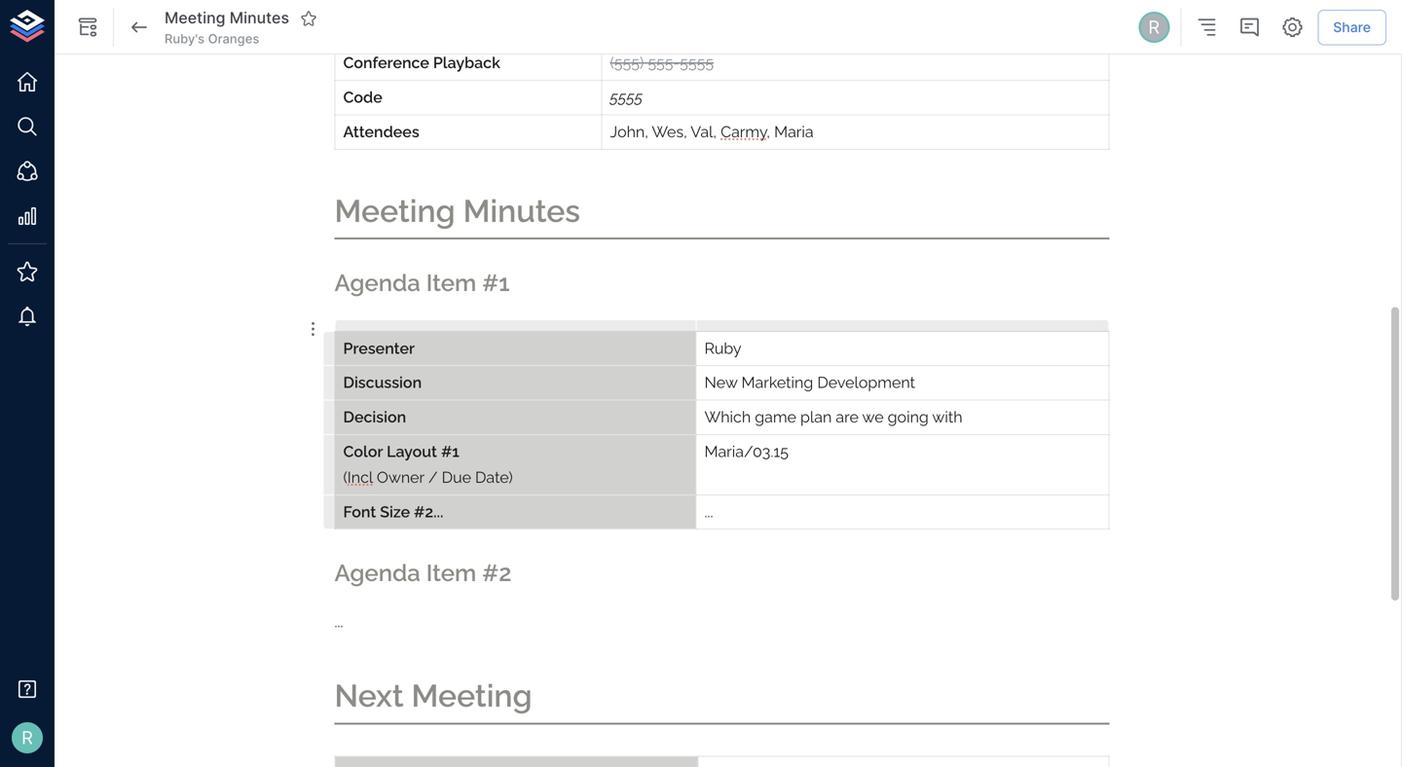 Task type: locate. For each thing, give the bounding box(es) containing it.
marketing
[[742, 374, 813, 392]]

size
[[380, 503, 410, 521]]

0 vertical spatial minutes
[[230, 8, 289, 27]]

new marketing development
[[705, 374, 915, 392]]

1 vertical spatial meeting minutes
[[335, 193, 580, 229]]

#2...
[[414, 503, 444, 521]]

... inside '... next meeting'
[[335, 613, 343, 631]]

0 horizontal spatial meeting minutes
[[165, 8, 289, 27]]

next
[[335, 678, 404, 715]]

which game plan are we going with
[[705, 408, 963, 426]]

1 horizontal spatial 5555
[[680, 54, 714, 72]]

5555 down (555)
[[610, 88, 643, 106]]

#1 for item
[[482, 269, 510, 297]]

... down maria/03.15
[[705, 503, 713, 521]]

0 horizontal spatial r
[[22, 727, 33, 749]]

1 horizontal spatial minutes
[[463, 193, 580, 229]]

with
[[932, 408, 963, 426]]

...
[[705, 503, 713, 521], [335, 613, 343, 631]]

1 vertical spatial r button
[[6, 717, 49, 760]]

1 vertical spatial item
[[426, 560, 477, 587]]

#1 inside color layout #1 (incl owner / due date)
[[441, 443, 459, 461]]

5555 up val,
[[680, 54, 714, 72]]

0 vertical spatial 5555
[[680, 54, 714, 72]]

(555) 555-5555
[[610, 54, 714, 72]]

1 vertical spatial ...
[[335, 613, 343, 631]]

... up next
[[335, 613, 343, 631]]

meeting inside '... next meeting'
[[411, 678, 532, 715]]

code
[[343, 88, 383, 106]]

1 item from the top
[[426, 269, 477, 297]]

2 vertical spatial meeting
[[411, 678, 532, 715]]

0 horizontal spatial ...
[[335, 613, 343, 631]]

agenda for agenda item #2
[[335, 560, 421, 587]]

1 horizontal spatial r
[[1149, 16, 1160, 38]]

which
[[705, 408, 751, 426]]

0 vertical spatial ...
[[705, 503, 713, 521]]

0 horizontal spatial r button
[[6, 717, 49, 760]]

5555
[[680, 54, 714, 72], [610, 88, 643, 106]]

agenda down font size #2...
[[335, 560, 421, 587]]

0 horizontal spatial #1
[[441, 443, 459, 461]]

1 agenda from the top
[[335, 269, 421, 297]]

1 vertical spatial agenda
[[335, 560, 421, 587]]

item for #2
[[426, 560, 477, 587]]

r
[[1149, 16, 1160, 38], [22, 727, 33, 749]]

agenda
[[335, 269, 421, 297], [335, 560, 421, 587]]

#1
[[482, 269, 510, 297], [441, 443, 459, 461]]

#2
[[482, 560, 512, 587]]

... next meeting
[[335, 613, 532, 715]]

0 vertical spatial item
[[426, 269, 477, 297]]

show wiki image
[[76, 16, 99, 39]]

favorite image
[[300, 10, 318, 27]]

color layout #1 (incl owner / due date)
[[343, 443, 513, 486]]

0 horizontal spatial minutes
[[230, 8, 289, 27]]

0 vertical spatial #1
[[482, 269, 510, 297]]

meeting minutes
[[165, 8, 289, 27], [335, 193, 580, 229]]

555-
[[648, 54, 680, 72]]

0 horizontal spatial 5555
[[610, 88, 643, 106]]

meeting minutes up agenda item #1
[[335, 193, 580, 229]]

1 horizontal spatial meeting minutes
[[335, 193, 580, 229]]

layout
[[387, 443, 437, 461]]

attendees
[[343, 123, 419, 141]]

share
[[1334, 19, 1371, 35]]

0 vertical spatial meeting minutes
[[165, 8, 289, 27]]

meeting minutes up oranges
[[165, 8, 289, 27]]

agenda up presenter
[[335, 269, 421, 297]]

1 horizontal spatial #1
[[482, 269, 510, 297]]

oranges
[[208, 31, 259, 46]]

ruby
[[705, 339, 742, 357]]

meeting
[[165, 8, 226, 27], [335, 193, 455, 229], [411, 678, 532, 715]]

0 vertical spatial r button
[[1136, 9, 1173, 46]]

we
[[862, 408, 884, 426]]

2 item from the top
[[426, 560, 477, 587]]

ruby's oranges
[[165, 31, 259, 46]]

item for #1
[[426, 269, 477, 297]]

1 vertical spatial 5555
[[610, 88, 643, 106]]

ruby's oranges link
[[165, 30, 259, 48]]

due
[[442, 468, 471, 486]]

carmy,
[[721, 123, 770, 141]]

2 agenda from the top
[[335, 560, 421, 587]]

1 vertical spatial #1
[[441, 443, 459, 461]]

1 horizontal spatial ...
[[705, 503, 713, 521]]

game
[[755, 408, 797, 426]]

0 vertical spatial agenda
[[335, 269, 421, 297]]

table of contents image
[[1195, 16, 1219, 39]]

r button
[[1136, 9, 1173, 46], [6, 717, 49, 760]]

item
[[426, 269, 477, 297], [426, 560, 477, 587]]

0 vertical spatial meeting
[[165, 8, 226, 27]]

comments image
[[1238, 16, 1261, 39]]

minutes
[[230, 8, 289, 27], [463, 193, 580, 229]]

settings image
[[1281, 16, 1304, 39]]

val,
[[691, 123, 717, 141]]

1 vertical spatial minutes
[[463, 193, 580, 229]]



Task type: describe. For each thing, give the bounding box(es) containing it.
font
[[343, 503, 376, 521]]

owner
[[377, 468, 424, 486]]

discussion
[[343, 374, 422, 392]]

(incl
[[343, 468, 373, 486]]

presenter
[[343, 339, 415, 357]]

go back image
[[128, 16, 151, 39]]

ruby's
[[165, 31, 205, 46]]

new
[[705, 374, 738, 392]]

/
[[428, 468, 438, 486]]

agenda item #2
[[335, 560, 512, 587]]

#1 for layout
[[441, 443, 459, 461]]

1 horizontal spatial r button
[[1136, 9, 1173, 46]]

agenda item #1
[[335, 269, 510, 297]]

john,
[[610, 123, 648, 141]]

1 vertical spatial r
[[22, 727, 33, 749]]

0 vertical spatial r
[[1149, 16, 1160, 38]]

are
[[836, 408, 859, 426]]

font size #2...
[[343, 503, 444, 521]]

agenda for agenda item #1
[[335, 269, 421, 297]]

... for ... next meeting
[[335, 613, 343, 631]]

color
[[343, 443, 383, 461]]

playback
[[433, 54, 500, 72]]

share button
[[1318, 9, 1387, 45]]

conference playback
[[343, 54, 500, 72]]

going
[[888, 408, 929, 426]]

date)
[[475, 468, 513, 486]]

wes,
[[652, 123, 687, 141]]

john, wes, val, carmy, maria
[[610, 123, 814, 141]]

decision
[[343, 408, 406, 426]]

development
[[817, 374, 915, 392]]

conference
[[343, 54, 429, 72]]

(555)
[[610, 54, 644, 72]]

plan
[[801, 408, 832, 426]]

... for ...
[[705, 503, 713, 521]]

1 vertical spatial meeting
[[335, 193, 455, 229]]

maria
[[774, 123, 814, 141]]

maria/03.15
[[705, 443, 789, 461]]



Task type: vqa. For each thing, say whether or not it's contained in the screenshot.


